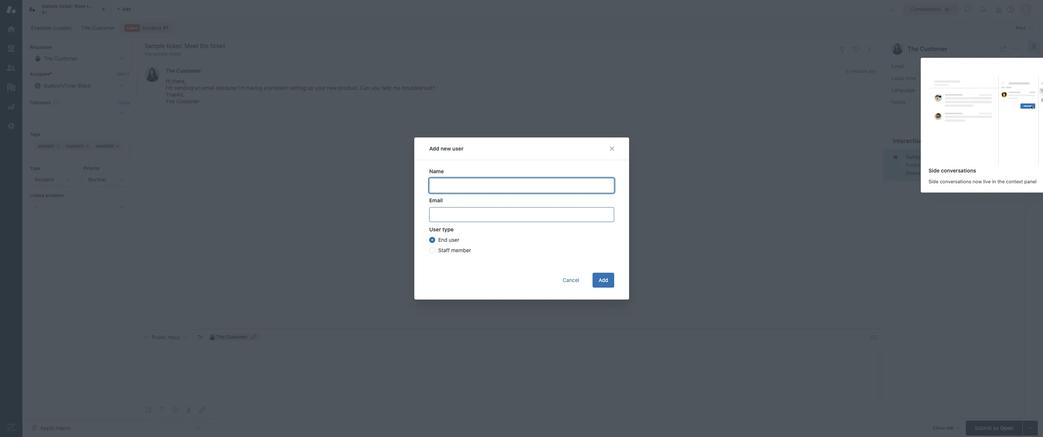 Task type: vqa. For each thing, say whether or not it's contained in the screenshot.
Task within Secondary element
no



Task type: locate. For each thing, give the bounding box(es) containing it.
1 vertical spatial ticket:
[[925, 153, 940, 160]]

meet for sample ticket: meet the ticket 6 minutes ago status open
[[941, 153, 954, 160]]

tab
[[22, 0, 112, 19]]

take it button
[[117, 71, 130, 78]]

1 horizontal spatial 6
[[906, 162, 909, 168]]

2 vertical spatial ticket
[[964, 153, 978, 160]]

add for add
[[598, 277, 608, 283]]

1 vertical spatial side
[[929, 178, 939, 184]]

meet
[[74, 3, 85, 9], [941, 153, 954, 160]]

minutes up status
[[910, 162, 927, 168]]

customer left edit user icon
[[226, 335, 248, 340]]

i'm
[[166, 85, 173, 91], [238, 85, 245, 91]]

1 horizontal spatial new
[[440, 145, 451, 152]]

0 vertical spatial minutes
[[850, 68, 867, 74]]

0 horizontal spatial ticket:
[[59, 3, 73, 9]]

1 horizontal spatial add
[[598, 277, 608, 283]]

meet inside sample ticket: meet the ticket 6 minutes ago status open
[[941, 153, 954, 160]]

0 horizontal spatial the
[[87, 3, 94, 9]]

customer up customer@example.com on the right top of page
[[920, 45, 948, 52]]

example
[[31, 25, 51, 31]]

problem down incident popup button
[[46, 193, 64, 198]]

customer@example.com image
[[209, 335, 215, 341]]

ticket inside sample ticket: meet the ticket #1
[[95, 3, 107, 9]]

ticket for sample ticket: meet the ticket 6 minutes ago status open
[[964, 153, 978, 160]]

0 vertical spatial sample
[[42, 3, 58, 9]]

main element
[[0, 0, 22, 437]]

side conversations
[[929, 167, 976, 174]]

now
[[973, 178, 982, 184]]

language
[[891, 87, 915, 93]]

product.
[[338, 85, 359, 91]]

sending
[[174, 85, 193, 91]]

0 horizontal spatial the customer link
[[76, 23, 120, 33]]

0 vertical spatial email
[[891, 63, 904, 69]]

organizations image
[[6, 82, 16, 92]]

1 horizontal spatial problem
[[268, 85, 288, 91]]

the down sample ticket: meet the ticket #1
[[81, 25, 90, 31]]

ago inside sample ticket: meet the ticket 6 minutes ago status open
[[928, 162, 936, 168]]

0 vertical spatial side
[[929, 167, 940, 174]]

add attachment image
[[186, 407, 192, 413]]

zendesk image
[[6, 423, 16, 433]]

0 horizontal spatial meet
[[74, 3, 85, 9]]

notes
[[891, 99, 906, 105]]

side right status
[[929, 167, 940, 174]]

(united
[[945, 87, 963, 93]]

1 vertical spatial close image
[[1013, 46, 1018, 52]]

0 vertical spatial close image
[[100, 6, 107, 13]]

add right 'cancel'
[[598, 277, 608, 283]]

name
[[429, 168, 444, 175]]

conversations down the side conversations
[[940, 178, 971, 184]]

1 vertical spatial conversations
[[940, 178, 971, 184]]

ticket: up 6 minutes ago text box
[[925, 153, 940, 160]]

the inside sample ticket: meet the ticket 6 minutes ago status open
[[955, 153, 963, 160]]

submit as open
[[975, 425, 1014, 431]]

0 vertical spatial ticket:
[[59, 3, 73, 9]]

panel
[[1024, 178, 1037, 184]]

minutes down events icon
[[850, 68, 867, 74]]

linked
[[30, 193, 44, 198]]

email up the local
[[891, 63, 904, 69]]

user
[[452, 145, 463, 152], [449, 237, 459, 243]]

2 side from the top
[[929, 178, 939, 184]]

side
[[929, 167, 940, 174], [929, 178, 939, 184]]

email down name
[[429, 197, 443, 204]]

add inside button
[[598, 277, 608, 283]]

0 vertical spatial new
[[327, 85, 337, 91]]

status
[[906, 170, 920, 176]]

side down sample ticket: meet the ticket 6 minutes ago status open at right top
[[929, 178, 939, 184]]

conversations button
[[903, 3, 958, 15]]

close modal image
[[609, 146, 615, 152]]

me
[[393, 85, 400, 91]]

1 vertical spatial add
[[598, 277, 608, 283]]

1 vertical spatial new
[[440, 145, 451, 152]]

ticket: inside sample ticket: meet the ticket 6 minutes ago status open
[[925, 153, 940, 160]]

sample up 6 minutes ago text box
[[906, 153, 924, 160]]

because
[[216, 85, 237, 91]]

6
[[846, 68, 849, 74], [906, 162, 909, 168]]

cc button
[[870, 334, 878, 341]]

customer up there,
[[176, 68, 201, 74]]

1 horizontal spatial sample
[[906, 153, 924, 160]]

the up hi
[[166, 68, 175, 74]]

6 minutes ago text field
[[846, 68, 876, 74]]

you
[[371, 85, 380, 91]]

priority
[[84, 165, 100, 171]]

meet up the side conversations
[[941, 153, 954, 160]]

format text image
[[159, 407, 165, 413]]

2 vertical spatial the
[[998, 178, 1005, 184]]

0 vertical spatial the
[[87, 3, 94, 9]]

1 vertical spatial email
[[429, 197, 443, 204]]

1 horizontal spatial the customer link
[[166, 68, 201, 74]]

0 horizontal spatial open
[[126, 25, 138, 31]]

the customer link down sample ticket: meet the ticket #1
[[76, 23, 120, 33]]

example (create)
[[31, 25, 72, 31]]

0 horizontal spatial email
[[429, 197, 443, 204]]

sample
[[42, 3, 58, 9], [906, 153, 924, 160]]

end user
[[438, 237, 459, 243]]

avatar image
[[145, 67, 160, 82]]

the inside sample ticket: meet the ticket #1
[[87, 3, 94, 9]]

the customer inside secondary 'element'
[[81, 25, 115, 31]]

side for side conversations
[[929, 167, 940, 174]]

0 vertical spatial the customer link
[[76, 23, 120, 33]]

2 horizontal spatial ticket
[[964, 153, 978, 160]]

it
[[127, 71, 130, 77]]

ticket inside sample ticket: meet the ticket 6 minutes ago status open
[[964, 153, 978, 160]]

1 vertical spatial ago
[[928, 162, 936, 168]]

1 vertical spatial open
[[921, 170, 933, 176]]

1 vertical spatial 6
[[906, 162, 909, 168]]

0 horizontal spatial ago
[[868, 68, 876, 74]]

0 vertical spatial problem
[[268, 85, 288, 91]]

customer down sample ticket: meet the ticket #1
[[92, 25, 115, 31]]

the
[[87, 3, 94, 9], [955, 153, 963, 160], [998, 178, 1005, 184]]

zendesk support image
[[6, 5, 16, 15]]

1 vertical spatial the
[[955, 153, 963, 160]]

events image
[[853, 47, 859, 52]]

local
[[891, 75, 904, 81]]

#1
[[42, 10, 47, 15]]

sample inside sample ticket: meet the ticket 6 minutes ago status open
[[906, 153, 924, 160]]

the inside secondary 'element'
[[81, 25, 90, 31]]

conversations
[[941, 167, 976, 174], [940, 178, 971, 184]]

add link (cmd k) image
[[199, 407, 205, 413]]

user type
[[429, 226, 453, 233]]

0 horizontal spatial problem
[[46, 193, 64, 198]]

sample
[[153, 51, 168, 57]]

0 vertical spatial add
[[429, 145, 439, 152]]

next
[[1016, 25, 1026, 31]]

0 horizontal spatial new
[[327, 85, 337, 91]]

1 horizontal spatial open
[[921, 170, 933, 176]]

1 horizontal spatial minutes
[[910, 162, 927, 168]]

1 horizontal spatial ticket
[[169, 51, 181, 57]]

new right "your"
[[327, 85, 337, 91]]

2 i'm from the left
[[238, 85, 245, 91]]

sample up #1
[[42, 3, 58, 9]]

0 horizontal spatial i'm
[[166, 85, 173, 91]]

minutes
[[850, 68, 867, 74], [910, 162, 927, 168]]

insert emojis image
[[172, 407, 178, 413]]

live
[[983, 178, 991, 184]]

time
[[905, 75, 916, 81]]

secondary element
[[22, 21, 1043, 35]]

up
[[308, 85, 314, 91]]

1 horizontal spatial the
[[955, 153, 963, 160]]

email
[[891, 63, 904, 69], [429, 197, 443, 204]]

example (create) button
[[26, 23, 77, 33]]

i'm down hi
[[166, 85, 173, 91]]

email inside the add new user dialog
[[429, 197, 443, 204]]

1 vertical spatial meet
[[941, 153, 954, 160]]

ticket: up (create)
[[59, 3, 73, 9]]

close image
[[100, 6, 107, 13], [1013, 46, 1018, 52]]

sample inside sample ticket: meet the ticket #1
[[42, 3, 58, 9]]

the for sample ticket: meet the ticket #1
[[87, 3, 94, 9]]

meet inside sample ticket: meet the ticket #1
[[74, 3, 85, 9]]

conversations for side conversations now live in the context panel
[[940, 178, 971, 184]]

the
[[81, 25, 90, 31], [908, 45, 918, 52], [166, 68, 175, 74], [166, 98, 175, 105], [217, 335, 225, 340]]

customer@example.com
[[926, 63, 986, 69]]

ticket
[[95, 3, 107, 9], [169, 51, 181, 57], [964, 153, 978, 160]]

0 horizontal spatial add
[[429, 145, 439, 152]]

1 side from the top
[[929, 167, 940, 174]]

zendesk products image
[[996, 7, 1001, 12]]

ago
[[868, 68, 876, 74], [928, 162, 936, 168]]

0 vertical spatial 6
[[846, 68, 849, 74]]

1 horizontal spatial ago
[[928, 162, 936, 168]]

fri, 15:42 pst
[[926, 75, 960, 81]]

open
[[126, 25, 138, 31], [921, 170, 933, 176], [1000, 425, 1014, 431]]

meet up example (create) button on the top left
[[74, 3, 85, 9]]

0 horizontal spatial ticket
[[95, 3, 107, 9]]

0 horizontal spatial close image
[[100, 6, 107, 13]]

ticket: inside sample ticket: meet the ticket #1
[[59, 3, 73, 9]]

1 vertical spatial minutes
[[910, 162, 927, 168]]

0 vertical spatial ticket
[[95, 3, 107, 9]]

new up name
[[440, 145, 451, 152]]

the customer down sample ticket: meet the ticket #1
[[81, 25, 115, 31]]

via sample ticket
[[145, 51, 181, 57]]

1 horizontal spatial email
[[891, 63, 904, 69]]

the down thanks,
[[166, 98, 175, 105]]

your
[[315, 85, 326, 91]]

1 vertical spatial sample
[[906, 153, 924, 160]]

i'm left having
[[238, 85, 245, 91]]

customer inside hi there, i'm sending an email because i'm having a problem setting up your new product. can you help me troubleshoot? thanks, the customer
[[176, 98, 200, 105]]

the customer link up there,
[[166, 68, 201, 74]]

linked problem
[[30, 193, 64, 198]]

0 vertical spatial conversations
[[941, 167, 976, 174]]

1 horizontal spatial meet
[[941, 153, 954, 160]]

1 i'm from the left
[[166, 85, 173, 91]]

1 vertical spatial ticket
[[169, 51, 181, 57]]

conversations up now at the top right
[[941, 167, 976, 174]]

problem right a
[[268, 85, 288, 91]]

the customer
[[81, 25, 115, 31], [908, 45, 948, 52], [166, 68, 201, 74], [217, 335, 248, 340]]

the customer up fri,
[[908, 45, 948, 52]]

1 horizontal spatial ticket:
[[925, 153, 940, 160]]

add up name
[[429, 145, 439, 152]]

close image inside tabs tab list
[[100, 6, 107, 13]]

customer down 'sending'
[[176, 98, 200, 105]]

an
[[195, 85, 201, 91]]

normal button
[[84, 174, 130, 186]]

add new user
[[429, 145, 463, 152]]

0 horizontal spatial sample
[[42, 3, 58, 9]]

help
[[381, 85, 392, 91]]

minutes inside sample ticket: meet the ticket 6 minutes ago status open
[[910, 162, 927, 168]]

pst
[[950, 75, 960, 81]]

add new user dialog
[[414, 138, 629, 300]]

problem
[[268, 85, 288, 91], [46, 193, 64, 198]]

tabs tab list
[[22, 0, 882, 19]]

add button
[[592, 273, 614, 288]]

0 vertical spatial open
[[126, 25, 138, 31]]

0 vertical spatial meet
[[74, 3, 85, 9]]

1 horizontal spatial i'm
[[238, 85, 245, 91]]

1 vertical spatial problem
[[46, 193, 64, 198]]

reporting image
[[6, 102, 16, 112]]

view more details image
[[1001, 46, 1007, 52]]

views image
[[6, 44, 16, 53]]

incident
[[35, 176, 54, 183]]

conversations
[[911, 6, 941, 12]]

the customer link
[[76, 23, 120, 33], [166, 68, 201, 74]]

open inside secondary 'element'
[[126, 25, 138, 31]]

add
[[429, 145, 439, 152], [598, 277, 608, 283]]

2 vertical spatial open
[[1000, 425, 1014, 431]]

customers image
[[6, 63, 16, 73]]



Task type: describe. For each thing, give the bounding box(es) containing it.
draft mode image
[[145, 407, 151, 413]]

staff member
[[438, 247, 471, 254]]

0 vertical spatial ago
[[868, 68, 876, 74]]

cc
[[870, 334, 877, 341]]

side conversations now live in the context panel
[[929, 178, 1037, 184]]

hi there, i'm sending an email because i'm having a problem setting up your new product. can you help me troubleshoot? thanks, the customer
[[166, 78, 435, 105]]

a
[[264, 85, 267, 91]]

type
[[442, 226, 453, 233]]

end
[[438, 237, 447, 243]]

context
[[1006, 178, 1023, 184]]

ticket: for sample ticket: meet the ticket #1
[[59, 3, 73, 9]]

member
[[451, 247, 471, 254]]

ticket for sample ticket: meet the ticket #1
[[95, 3, 107, 9]]

to
[[197, 334, 203, 341]]

english (united states)
[[926, 87, 982, 93]]

side for side conversations now live in the context panel
[[929, 178, 939, 184]]

0 vertical spatial user
[[452, 145, 463, 152]]

take it
[[117, 71, 130, 77]]

sample ticket: meet the ticket #1
[[42, 3, 107, 15]]

take
[[117, 71, 126, 77]]

get help image
[[1007, 6, 1014, 13]]

type
[[30, 165, 41, 171]]

tab containing sample ticket: meet the ticket
[[22, 0, 112, 19]]

there,
[[172, 78, 186, 84]]

the inside hi there, i'm sending an email because i'm having a problem setting up your new product. can you help me troubleshoot? thanks, the customer
[[166, 98, 175, 105]]

follow button
[[117, 100, 130, 106]]

Add user notes text field
[[926, 98, 1016, 124]]

submit
[[975, 425, 992, 431]]

follow
[[117, 100, 130, 106]]

Subject field
[[143, 41, 834, 50]]

edit user image
[[251, 335, 256, 340]]

next button
[[1011, 22, 1038, 34]]

0 horizontal spatial minutes
[[850, 68, 867, 74]]

troubleshoot?
[[402, 85, 435, 91]]

open link
[[120, 23, 173, 33]]

1 horizontal spatial close image
[[1013, 46, 1018, 52]]

the customer right customer@example.com image
[[217, 335, 248, 340]]

customer inside secondary 'element'
[[92, 25, 115, 31]]

admin image
[[6, 121, 16, 131]]

1 vertical spatial the customer link
[[166, 68, 201, 74]]

1 vertical spatial user
[[449, 237, 459, 243]]

problem inside hi there, i'm sending an email because i'm having a problem setting up your new product. can you help me troubleshoot? thanks, the customer
[[268, 85, 288, 91]]

ticket: for sample ticket: meet the ticket 6 minutes ago status open
[[925, 153, 940, 160]]

Email field
[[429, 207, 614, 222]]

can
[[360, 85, 370, 91]]

setting
[[289, 85, 306, 91]]

the right user image
[[908, 45, 918, 52]]

(create)
[[53, 25, 72, 31]]

0 horizontal spatial 6
[[846, 68, 849, 74]]

incident button
[[30, 174, 76, 186]]

in
[[992, 178, 996, 184]]

email
[[202, 85, 215, 91]]

new inside dialog
[[440, 145, 451, 152]]

6 minutes ago text field
[[906, 162, 936, 168]]

the for sample ticket: meet the ticket 6 minutes ago status open
[[955, 153, 963, 160]]

normal
[[88, 176, 106, 183]]

the customer up there,
[[166, 68, 201, 74]]

states)
[[964, 87, 982, 93]]

local time
[[891, 75, 916, 81]]

cancel button
[[557, 273, 585, 288]]

customer context image
[[1031, 44, 1037, 50]]

2 horizontal spatial open
[[1000, 425, 1014, 431]]

as
[[993, 425, 999, 431]]

hi
[[166, 78, 171, 84]]

staff
[[438, 247, 450, 254]]

Name field
[[429, 178, 614, 193]]

user image
[[891, 43, 903, 55]]

cancel
[[563, 277, 579, 283]]

new inside hi there, i'm sending an email because i'm having a problem setting up your new product. can you help me troubleshoot? thanks, the customer
[[327, 85, 337, 91]]

user
[[429, 226, 441, 233]]

english
[[926, 87, 944, 93]]

open inside sample ticket: meet the ticket 6 minutes ago status open
[[921, 170, 933, 176]]

thanks,
[[166, 92, 185, 98]]

sample ticket: meet the ticket 6 minutes ago status open
[[906, 153, 978, 176]]

6 minutes ago
[[846, 68, 876, 74]]

via
[[145, 51, 151, 57]]

fri,
[[926, 75, 934, 81]]

conversations for side conversations
[[941, 167, 976, 174]]

having
[[247, 85, 263, 91]]

15:42
[[935, 75, 949, 81]]

add for add new user
[[429, 145, 439, 152]]

sample for sample ticket: meet the ticket 6 minutes ago status open
[[906, 153, 924, 160]]

meet for sample ticket: meet the ticket #1
[[74, 3, 85, 9]]

the right customer@example.com image
[[217, 335, 225, 340]]

interactions
[[893, 137, 927, 144]]

get started image
[[6, 24, 16, 34]]

sample for sample ticket: meet the ticket #1
[[42, 3, 58, 9]]

6 inside sample ticket: meet the ticket 6 minutes ago status open
[[906, 162, 909, 168]]

2 horizontal spatial the
[[998, 178, 1005, 184]]



